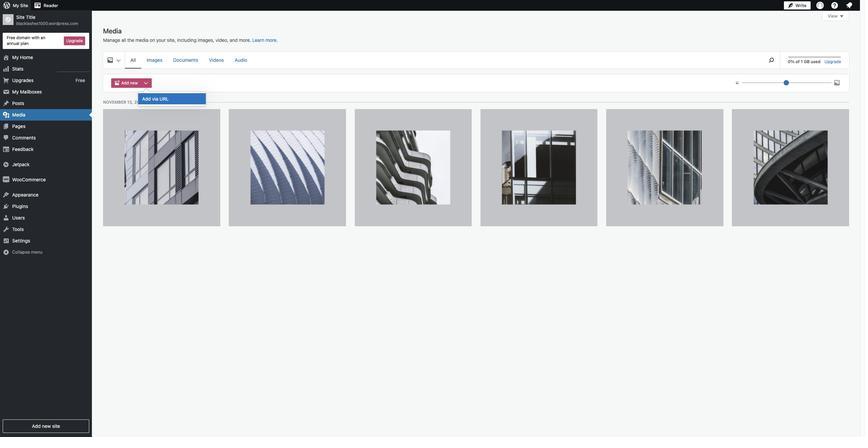Task type: locate. For each thing, give the bounding box(es) containing it.
0 vertical spatial upgrade
[[66, 38, 83, 43]]

free
[[7, 35, 15, 40], [76, 77, 85, 83]]

0 horizontal spatial media
[[12, 112, 25, 118]]

with
[[32, 35, 40, 40]]

learn more link
[[252, 37, 277, 43]]

1 horizontal spatial media
[[103, 27, 122, 35]]

add up november 13, 2023
[[121, 80, 129, 86]]

view
[[828, 13, 838, 19]]

plugins link
[[0, 201, 92, 212]]

write
[[796, 3, 807, 8]]

free down highest hourly views 0 image
[[76, 77, 85, 83]]

2 vertical spatial add
[[32, 424, 41, 429]]

of
[[796, 59, 800, 64]]

my site link
[[0, 0, 31, 11]]

placeholder image image
[[125, 131, 199, 205], [251, 131, 325, 205], [376, 131, 450, 205], [502, 131, 576, 205], [628, 131, 702, 205], [754, 131, 828, 205]]

0 vertical spatial add
[[121, 80, 129, 86]]

0 vertical spatial my
[[13, 3, 19, 8]]

annual plan
[[7, 41, 29, 46]]

reader
[[44, 3, 58, 8]]

1 vertical spatial new
[[42, 424, 51, 429]]

2 img image from the top
[[3, 176, 9, 183]]

0 vertical spatial site
[[20, 3, 28, 8]]

menu containing all
[[125, 52, 760, 69]]

img image for woocommerce
[[3, 176, 9, 183]]

None range field
[[743, 80, 832, 86]]

media
[[103, 27, 122, 35], [12, 112, 25, 118]]

2 vertical spatial my
[[12, 89, 19, 95]]

my up 'posts'
[[12, 89, 19, 95]]

free inside free domain with an annual plan
[[7, 35, 15, 40]]

on
[[150, 37, 155, 43]]

users
[[12, 215, 25, 221]]

add left via
[[142, 96, 151, 102]]

13,
[[127, 100, 133, 105]]

2 placeholder image image from the left
[[251, 131, 325, 205]]

3 placeholder image image from the left
[[376, 131, 450, 205]]

add via url button
[[138, 93, 206, 104]]

all link
[[125, 52, 141, 68]]

None search field
[[763, 52, 780, 69]]

img image left woocommerce
[[3, 176, 9, 183]]

posts link
[[0, 98, 92, 109]]

1 vertical spatial site
[[16, 14, 25, 20]]

images link
[[141, 52, 168, 68]]

1 vertical spatial media
[[12, 112, 25, 118]]

1 horizontal spatial free
[[76, 77, 85, 83]]

my for my home
[[12, 54, 19, 60]]

1 img image from the top
[[3, 161, 9, 168]]

my left reader link
[[13, 3, 19, 8]]

title
[[26, 14, 35, 20]]

add for add new site
[[32, 424, 41, 429]]

all
[[131, 57, 136, 63]]

users link
[[0, 212, 92, 224]]

upgrade inside button
[[66, 38, 83, 43]]

1 vertical spatial img image
[[3, 176, 9, 183]]

1
[[801, 59, 803, 64]]

add new group
[[111, 78, 155, 88]]

1 vertical spatial add
[[142, 96, 151, 102]]

new
[[130, 80, 138, 86], [42, 424, 51, 429]]

my left home
[[12, 54, 19, 60]]

img image inside jetpack link
[[3, 161, 9, 168]]

media inside media manage all the media on your site, including images, video, and more. learn more .
[[103, 27, 122, 35]]

settings link
[[0, 235, 92, 247]]

media up manage
[[103, 27, 122, 35]]

img image inside the woocommerce link
[[3, 176, 9, 183]]

media for media
[[12, 112, 25, 118]]

my
[[13, 3, 19, 8], [12, 54, 19, 60], [12, 89, 19, 95]]

0 vertical spatial img image
[[3, 161, 9, 168]]

1 horizontal spatial new
[[130, 80, 138, 86]]

my mailboxes link
[[0, 86, 92, 98]]

free up annual plan
[[7, 35, 15, 40]]

url
[[160, 96, 169, 102]]

media up pages
[[12, 112, 25, 118]]

0 vertical spatial free
[[7, 35, 15, 40]]

0%
[[788, 59, 795, 64]]

tools link
[[0, 224, 92, 235]]

site left title
[[16, 14, 25, 20]]

collapse
[[12, 249, 30, 255]]

feedback
[[12, 146, 34, 152]]

collapse menu link
[[0, 247, 92, 258]]

video,
[[216, 37, 229, 43]]

0 horizontal spatial new
[[42, 424, 51, 429]]

add new
[[121, 80, 138, 86]]

highest hourly views 0 image
[[57, 67, 89, 72]]

0 vertical spatial new
[[130, 80, 138, 86]]

write link
[[784, 0, 811, 11]]

an
[[41, 35, 45, 40]]

november
[[103, 100, 126, 105]]

my site
[[13, 3, 28, 8]]

site inside the site title blacklashes1000.wordpress.com
[[16, 14, 25, 20]]

new left site
[[42, 424, 51, 429]]

add inside group
[[121, 80, 129, 86]]

new inside group
[[130, 80, 138, 86]]

add inside button
[[142, 96, 151, 102]]

videos link
[[204, 52, 229, 68]]

.
[[277, 37, 278, 43]]

used
[[811, 59, 821, 64]]

0 horizontal spatial free
[[7, 35, 15, 40]]

my mailboxes
[[12, 89, 42, 95]]

including
[[177, 37, 197, 43]]

img image for jetpack
[[3, 161, 9, 168]]

add via url
[[142, 96, 169, 102]]

1 horizontal spatial add
[[121, 80, 129, 86]]

1 vertical spatial upgrade
[[825, 59, 842, 64]]

upgrade
[[66, 38, 83, 43], [825, 59, 842, 64]]

site up title
[[20, 3, 28, 8]]

more.
[[239, 37, 251, 43]]

upgrade up highest hourly views 0 image
[[66, 38, 83, 43]]

2023
[[134, 100, 145, 105]]

site
[[52, 424, 60, 429]]

audio
[[235, 57, 247, 63]]

upgrade right the used
[[825, 59, 842, 64]]

1 horizontal spatial upgrade
[[825, 59, 842, 64]]

images,
[[198, 37, 214, 43]]

new up 13,
[[130, 80, 138, 86]]

reader link
[[31, 0, 61, 11]]

site
[[20, 3, 28, 8], [16, 14, 25, 20]]

img image
[[3, 161, 9, 168], [3, 176, 9, 183]]

0 vertical spatial media
[[103, 27, 122, 35]]

via
[[152, 96, 158, 102]]

view button
[[823, 11, 850, 21]]

img image left jetpack
[[3, 161, 9, 168]]

manage
[[103, 37, 120, 43]]

closed image
[[841, 15, 844, 18]]

0 horizontal spatial add
[[32, 424, 41, 429]]

my for my site
[[13, 3, 19, 8]]

free for free domain with an annual plan
[[7, 35, 15, 40]]

add left site
[[32, 424, 41, 429]]

1 vertical spatial my
[[12, 54, 19, 60]]

menu
[[125, 52, 760, 69]]

2 horizontal spatial add
[[142, 96, 151, 102]]

comments link
[[0, 132, 92, 144]]

mailboxes
[[20, 89, 42, 95]]

1 vertical spatial free
[[76, 77, 85, 83]]

none range field inside media "main content"
[[743, 80, 832, 86]]

0 horizontal spatial upgrade
[[66, 38, 83, 43]]

images
[[147, 57, 163, 63]]

manage your notifications image
[[846, 1, 854, 9]]



Task type: describe. For each thing, give the bounding box(es) containing it.
media main content
[[103, 11, 850, 230]]

plugins
[[12, 203, 28, 209]]

videos
[[209, 57, 224, 63]]

add for add via url
[[142, 96, 151, 102]]

my for my mailboxes
[[12, 89, 19, 95]]

jetpack link
[[0, 159, 92, 170]]

documents
[[173, 57, 198, 63]]

add new site link
[[3, 420, 89, 433]]

add new site
[[32, 424, 60, 429]]

add for add new
[[121, 80, 129, 86]]

upgrades
[[12, 77, 34, 83]]

appearance
[[12, 192, 38, 198]]

5 placeholder image image from the left
[[628, 131, 702, 205]]

add via url tooltip
[[138, 88, 209, 107]]

and
[[230, 37, 238, 43]]

my profile image
[[817, 2, 824, 9]]

woocommerce link
[[0, 174, 92, 185]]

comments
[[12, 135, 36, 141]]

learn more
[[252, 37, 277, 43]]

my home
[[12, 54, 33, 60]]

pages link
[[0, 121, 92, 132]]

pages
[[12, 123, 26, 129]]

none search field inside media "main content"
[[763, 52, 780, 69]]

site inside "my site" link
[[20, 3, 28, 8]]

upgrade button
[[64, 36, 85, 45]]

site title blacklashes1000.wordpress.com
[[16, 14, 78, 26]]

menu
[[31, 249, 42, 255]]

woocommerce
[[12, 177, 46, 182]]

collapse menu
[[12, 249, 42, 255]]

settings
[[12, 238, 30, 244]]

0% of 1 gb used
[[788, 59, 821, 64]]

home
[[20, 54, 33, 60]]

free for free
[[76, 77, 85, 83]]

menu inside media "main content"
[[125, 52, 760, 69]]

media manage all the media on your site, including images, video, and more. learn more .
[[103, 27, 278, 43]]

add via url menu
[[138, 92, 206, 106]]

media
[[136, 37, 149, 43]]

all
[[121, 37, 126, 43]]

site,
[[167, 37, 176, 43]]

new for add new
[[130, 80, 138, 86]]

media link
[[0, 109, 92, 121]]

my home link
[[0, 52, 92, 63]]

6 placeholder image image from the left
[[754, 131, 828, 205]]

appearance link
[[0, 189, 92, 201]]

stats link
[[0, 63, 92, 75]]

domain
[[16, 35, 30, 40]]

4 placeholder image image from the left
[[502, 131, 576, 205]]

posts
[[12, 100, 24, 106]]

feedback link
[[0, 144, 92, 155]]

upgrade inside media "main content"
[[825, 59, 842, 64]]

open search image
[[763, 56, 780, 64]]

audio link
[[229, 52, 253, 68]]

november 13, 2023
[[103, 100, 145, 105]]

new for add new site
[[42, 424, 51, 429]]

the
[[127, 37, 134, 43]]

jetpack
[[12, 161, 30, 167]]

media for media manage all the media on your site, including images, video, and more. learn more .
[[103, 27, 122, 35]]

documents link
[[168, 52, 204, 68]]

your
[[156, 37, 166, 43]]

free domain with an annual plan
[[7, 35, 45, 46]]

help image
[[831, 1, 839, 9]]

stats
[[12, 66, 23, 72]]

gb
[[804, 59, 810, 64]]

tools
[[12, 226, 24, 232]]

1 placeholder image image from the left
[[125, 131, 199, 205]]

blacklashes1000.wordpress.com
[[16, 21, 78, 26]]



Task type: vqa. For each thing, say whether or not it's contained in the screenshot.
Collapse in the bottom left of the page
yes



